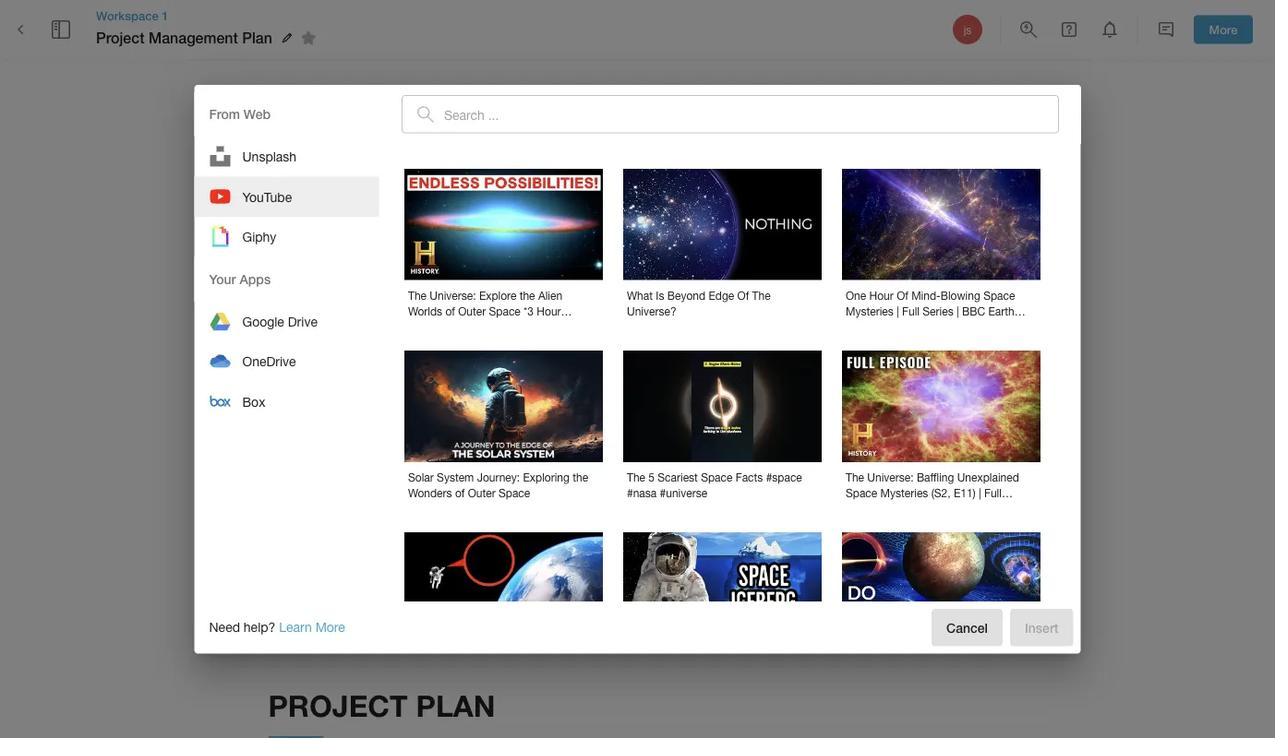 Task type: locate. For each thing, give the bounding box(es) containing it.
of
[[737, 289, 749, 302], [896, 289, 908, 302]]

project up analyst
[[423, 523, 470, 540]]

2 horizontal spatial |
[[979, 487, 981, 500]]

to
[[701, 408, 715, 425]]

management down the alien
[[433, 315, 710, 368]]

details up provide
[[375, 408, 418, 425]]

outer inside the universe: explore the alien worlds of outer space *3 hour…
[[458, 305, 486, 318]]

#nasa
[[627, 487, 656, 500]]

mysteries
[[845, 305, 893, 318], [880, 487, 928, 500]]

favorite image
[[297, 27, 319, 49]]

exploring
[[523, 471, 569, 484]]

youtube
[[242, 189, 292, 204]]

the left 5 at the bottom right of the page
[[627, 471, 645, 484]]

edge
[[708, 289, 734, 302]]

1 horizontal spatial will
[[976, 408, 997, 425]]

0 vertical spatial more
[[1209, 22, 1238, 37]]

outer for journey:
[[467, 487, 495, 500]]

more inside button
[[1209, 22, 1238, 37]]

alien
[[538, 289, 562, 302]]

journey:
[[477, 471, 520, 484]]

parts
[[774, 433, 808, 450]]

enough
[[405, 433, 455, 450]]

blowing
[[940, 289, 980, 302]]

project management plan
[[96, 29, 272, 47], [268, 315, 815, 368]]

plan
[[416, 689, 495, 724]]

1 vertical spatial more
[[316, 620, 345, 636]]

1 horizontal spatial of
[[896, 289, 908, 302]]

what up understands
[[619, 408, 653, 425]]

2 vertical spatial project
[[423, 523, 470, 540]]

1 horizontal spatial |
[[956, 305, 959, 318]]

1 horizontal spatial more
[[1209, 22, 1238, 37]]

outer down journey:
[[467, 487, 495, 500]]

need
[[209, 620, 240, 636]]

understands
[[622, 433, 704, 450]]

of right 'parts'
[[812, 433, 825, 450]]

universe: up worlds
[[429, 289, 476, 302]]

0 horizontal spatial details
[[375, 408, 418, 425]]

of up enough
[[422, 408, 435, 425]]

space down the explore
[[489, 305, 520, 318]]

0 horizontal spatial will
[[550, 408, 571, 425]]

plan left favorite image
[[242, 29, 272, 47]]

one hour of mind-blowing space mysteries | full series | bbc earth…
[[845, 289, 1025, 318]]

1 horizontal spatial universe:
[[867, 471, 913, 484]]

space up earth…
[[983, 289, 1015, 302]]

sara
[[324, 553, 355, 570]]

space left facts
[[701, 471, 732, 484]]

onedrive button
[[194, 342, 379, 382]]

| left the full
[[896, 305, 899, 318]]

it
[[268, 433, 276, 450]]

Search ... search field
[[444, 95, 1059, 134]]

the right edge
[[752, 289, 770, 302]]

onedrive
[[242, 354, 296, 370]]

details down what
[[459, 433, 502, 450]]

| right e11)
[[979, 487, 981, 500]]

of down system
[[455, 487, 464, 500]]

series
[[922, 305, 953, 318]]

of up the full
[[896, 289, 908, 302]]

project
[[268, 689, 408, 724]]

project management plan down the alien
[[268, 315, 815, 368]]

the inside the universe: explore the alien worlds of outer space *3 hour…
[[519, 289, 535, 302]]

1 vertical spatial universe:
[[867, 471, 913, 484]]

workspace 1 link
[[96, 7, 322, 24]]

space inside the 5 scariest space facts #space #nasa #universe
[[701, 471, 732, 484]]

universe: inside the universe: baffling unexplained space mysteries (s2, e11) | full…
[[867, 471, 913, 484]]

1 vertical spatial management
[[433, 315, 710, 368]]

from
[[209, 106, 240, 122]]

help?
[[244, 620, 276, 636]]

outer for explore
[[458, 305, 486, 318]]

add details of what the project will entail. what needs to be built, created or implemented. how will it get done? provide enough details where the reader understands the major parts of the project.
[[268, 408, 1001, 450]]

management down workspace 1 link
[[149, 29, 238, 47]]

0 horizontal spatial project
[[96, 29, 145, 47]]

0 horizontal spatial plan
[[242, 29, 272, 47]]

the inside the universe: explore the alien worlds of outer space *3 hour…
[[408, 289, 426, 302]]

| down blowing
[[956, 305, 959, 318]]

entail.
[[575, 408, 614, 425]]

the up *3
[[519, 289, 535, 302]]

=
[[620, 121, 634, 142]]

1 vertical spatial what
[[619, 408, 653, 425]]

manager
[[474, 523, 532, 540]]

the inside the universe: baffling unexplained space mysteries (s2, e11) | full…
[[845, 471, 864, 484]]

project
[[500, 408, 546, 425]]

unsplash button
[[194, 136, 379, 177]]

0 horizontal spatial management
[[149, 29, 238, 47]]

outer down the explore
[[458, 305, 486, 318]]

0 vertical spatial plan
[[242, 29, 272, 47]]

5
[[648, 471, 654, 484]]

0 vertical spatial outer
[[458, 305, 486, 318]]

2 horizontal spatial project
[[423, 523, 470, 540]]

more
[[1209, 22, 1238, 37], [316, 620, 345, 636]]

drive
[[288, 314, 318, 329]]

the inside solar system journey: exploring the wonders of outer space
[[572, 471, 588, 484]]

box button
[[194, 382, 379, 422]]

universe: inside the universe: explore the alien worlds of outer space *3 hour…
[[429, 289, 476, 302]]

the down be
[[708, 433, 729, 450]]

wonders
[[408, 487, 452, 500]]

what
[[439, 408, 471, 425]]

the for the universe: explore the alien worlds of outer space *3 hour…
[[408, 289, 426, 302]]

0 horizontal spatial more
[[316, 620, 345, 636]]

0 horizontal spatial of
[[737, 289, 749, 302]]

0 vertical spatial project management plan
[[96, 29, 272, 47]]

the down 'project.'
[[845, 471, 864, 484]]

scariest
[[657, 471, 698, 484]]

1 vertical spatial outer
[[467, 487, 495, 500]]

the for the 5 scariest space facts #space #nasa #universe
[[627, 471, 645, 484]]

space down 'project.'
[[845, 487, 877, 500]]

space inside solar system journey: exploring the wonders of outer space
[[498, 487, 530, 500]]

1 vertical spatial project
[[268, 315, 420, 368]]

will
[[550, 408, 571, 425], [976, 408, 997, 425]]

1 horizontal spatial project
[[268, 315, 420, 368]]

1 vertical spatial project management plan
[[268, 315, 815, 368]]

what up universe?
[[627, 289, 652, 302]]

hour
[[869, 289, 893, 302]]

project management plan down 1
[[96, 29, 272, 47]]

2 of from the left
[[896, 289, 908, 302]]

of inside what is beyond edge of the universe?
[[737, 289, 749, 302]]

mysteries down baffling
[[880, 487, 928, 500]]

learn more link
[[279, 620, 345, 636]]

the inside the 5 scariest space facts #space #nasa #universe
[[627, 471, 645, 484]]

dialog
[[194, 85, 1081, 739]]

mysteries down hour
[[845, 305, 893, 318]]

space down journey:
[[498, 487, 530, 500]]

project down workspace
[[96, 29, 145, 47]]

0 vertical spatial mysteries
[[845, 305, 893, 318]]

0 vertical spatial universe:
[[429, 289, 476, 302]]

the
[[519, 289, 535, 302], [475, 408, 496, 425], [550, 433, 571, 450], [708, 433, 729, 450], [829, 433, 850, 450], [572, 471, 588, 484]]

universe: down 'project.'
[[867, 471, 913, 484]]

of right edge
[[737, 289, 749, 302]]

will right how
[[976, 408, 997, 425]]

universe: for mysteries
[[867, 471, 913, 484]]

the inside what is beyond edge of the universe?
[[752, 289, 770, 302]]

0 vertical spatial management
[[149, 29, 238, 47]]

plan down edge
[[722, 315, 815, 368]]

cancel button
[[932, 609, 1003, 647]]

what
[[627, 289, 652, 302], [619, 408, 653, 425]]

of right worlds
[[445, 305, 455, 318]]

0 horizontal spatial |
[[896, 305, 899, 318]]

will left entail. at the bottom of page
[[550, 408, 571, 425]]

mysteries inside one hour of mind-blowing space mysteries | full series | bbc earth…
[[845, 305, 893, 318]]

project up 'add'
[[268, 315, 420, 368]]

the right exploring
[[572, 471, 588, 484]]

c
[[654, 124, 662, 141]]

the up worlds
[[408, 289, 426, 302]]

giphy button
[[194, 217, 379, 257]]

0 vertical spatial what
[[627, 289, 652, 302]]

outer inside solar system journey: exploring the wonders of outer space
[[467, 487, 495, 500]]

1 vertical spatial mysteries
[[880, 487, 928, 500]]

1 vertical spatial details
[[459, 433, 502, 450]]

0 horizontal spatial universe:
[[429, 289, 476, 302]]

add
[[344, 408, 371, 425]]

1 of from the left
[[737, 289, 749, 302]]

workspace 1
[[96, 8, 169, 23]]

google drive
[[242, 314, 318, 329]]

what is beyond edge of the universe?
[[627, 289, 770, 318]]

the
[[408, 289, 426, 302], [752, 289, 770, 302], [627, 471, 645, 484], [845, 471, 864, 484]]

1 horizontal spatial plan
[[722, 315, 815, 368]]



Task type: vqa. For each thing, say whether or not it's contained in the screenshot.
Insights on the top of page
no



Task type: describe. For each thing, give the bounding box(es) containing it.
space inside one hour of mind-blowing space mysteries | full series | bbc earth…
[[983, 289, 1015, 302]]

explore
[[479, 289, 516, 302]]

beyond
[[667, 289, 705, 302]]

learn
[[279, 620, 312, 636]]

solar system journey: exploring the wonders of outer space
[[408, 471, 588, 500]]

#space
[[766, 471, 802, 484]]

cancel
[[947, 620, 988, 636]]

more button
[[1194, 15, 1253, 44]]

1 will from the left
[[550, 408, 571, 425]]

1 vertical spatial plan
[[722, 315, 815, 368]]

where
[[506, 433, 546, 450]]

unsplash
[[242, 149, 297, 164]]

major
[[733, 433, 770, 450]]

collins,
[[370, 523, 419, 540]]

1 horizontal spatial details
[[459, 433, 502, 450]]

google drive button
[[194, 302, 379, 342]]

the down or
[[829, 433, 850, 450]]

how
[[942, 408, 972, 425]]

what inside what is beyond edge of the universe?
[[627, 289, 652, 302]]

one
[[845, 289, 866, 302]]

of inside one hour of mind-blowing space mysteries | full series | bbc earth…
[[896, 289, 908, 302]]

system
[[436, 471, 474, 484]]

google
[[242, 314, 284, 329]]

universe: for worlds
[[429, 289, 476, 302]]

universe?
[[627, 305, 676, 318]]

box
[[242, 395, 265, 410]]

bbc
[[962, 305, 985, 318]]

2 will from the left
[[976, 408, 997, 425]]

e
[[606, 124, 615, 141]]

needs
[[657, 408, 697, 425]]

or
[[830, 408, 843, 425]]

implemented.
[[847, 408, 937, 425]]

project.
[[854, 433, 904, 450]]

is
[[656, 289, 664, 302]]

worlds
[[408, 305, 442, 318]]

2
[[662, 120, 668, 134]]

1
[[162, 8, 169, 23]]

the for the universe: baffling unexplained space mysteries (s2, e11) | full…
[[845, 471, 864, 484]]

full
[[902, 305, 919, 318]]

provide
[[351, 433, 401, 450]]

your
[[209, 272, 236, 287]]

be
[[719, 408, 735, 425]]

of inside solar system journey: exploring the wonders of outer space
[[455, 487, 464, 500]]

facts
[[735, 471, 763, 484]]

1 horizontal spatial management
[[433, 315, 710, 368]]

e11)
[[953, 487, 975, 500]]

unexplained
[[957, 471, 1019, 484]]

analyst
[[402, 553, 451, 570]]

baffling
[[917, 471, 954, 484]]

web
[[244, 106, 271, 122]]

done?
[[306, 433, 347, 450]]

| inside the universe: baffling unexplained space mysteries (s2, e11) | full…
[[979, 487, 981, 500]]

dialog containing from web
[[194, 85, 1081, 739]]

the right where
[[550, 433, 571, 450]]

built,
[[740, 408, 772, 425]]

m
[[638, 124, 654, 141]]

need help? learn more
[[209, 620, 345, 636]]

0 vertical spatial project
[[96, 29, 145, 47]]

mysteries inside the universe: baffling unexplained space mysteries (s2, e11) | full…
[[880, 487, 928, 500]]

get
[[280, 433, 301, 450]]

reader
[[575, 433, 618, 450]]

project plan
[[268, 689, 495, 724]]

(s2,
[[931, 487, 950, 500]]

the universe: baffling unexplained space mysteries (s2, e11) | full…
[[845, 471, 1019, 500]]

youtube button
[[194, 177, 379, 217]]

the right what
[[475, 408, 496, 425]]

what inside add details of what the project will entail. what needs to be built, created or implemented. how will it get done? provide enough details where the reader understands the major parts of the project.
[[619, 408, 653, 425]]

space inside the universe: baffling unexplained space mysteries (s2, e11) | full…
[[845, 487, 877, 500]]

earth…
[[988, 305, 1025, 318]]

workspace
[[96, 8, 159, 23]]

0 vertical spatial details
[[375, 408, 418, 425]]

e = m c 2
[[606, 120, 668, 142]]

hour…
[[536, 305, 572, 318]]

your apps
[[209, 272, 271, 287]]

created
[[776, 408, 826, 425]]

more inside dialog
[[316, 620, 345, 636]]

solar
[[408, 471, 433, 484]]

apps
[[240, 272, 271, 287]]

royce collins, project manager
[[324, 523, 532, 540]]

space inside the universe: explore the alien worlds of outer space *3 hour…
[[489, 305, 520, 318]]

sara chen, analyst
[[324, 553, 451, 570]]

royce
[[324, 523, 366, 540]]

the 5 scariest space facts #space #nasa #universe
[[627, 471, 802, 500]]

chen,
[[359, 553, 398, 570]]

giphy
[[242, 229, 276, 245]]

of inside the universe: explore the alien worlds of outer space *3 hour…
[[445, 305, 455, 318]]

full…
[[984, 487, 1013, 500]]

mind-
[[911, 289, 940, 302]]



